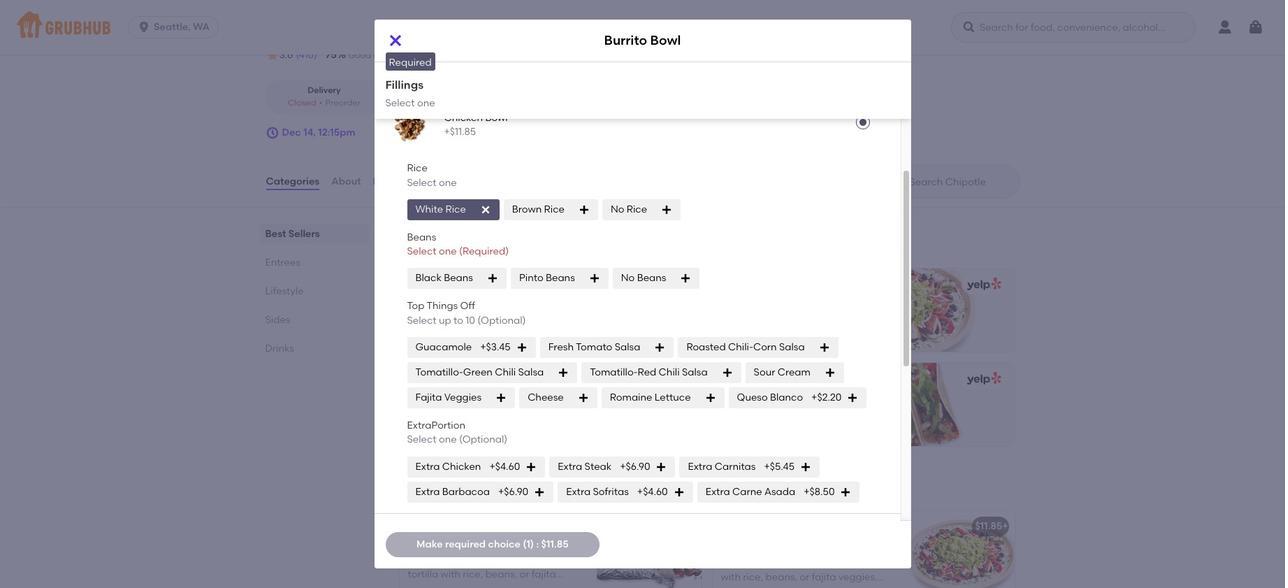 Task type: vqa. For each thing, say whether or not it's contained in the screenshot.
Toxic
no



Task type: describe. For each thing, give the bounding box(es) containing it.
bowl for chicken bowl +$11.85
[[486, 112, 508, 124]]

1 horizontal spatial queso
[[737, 392, 768, 403]]

good
[[349, 50, 371, 60]]

choice inside your choice of freshly grilled meat or sofritas served in a delicious bowl with rice, beans, or fajita veggies, and topped with guac, salsa, qu
[[744, 543, 776, 555]]

extraportion
[[407, 420, 466, 431]]

dec 14, 12:15pm button
[[265, 120, 356, 145]]

make required choice (1) : $11.85
[[417, 538, 569, 550]]

+$4.60 for extra sofritas
[[638, 486, 668, 498]]

seattle, wa button
[[128, 16, 224, 38]]

rice for brown rice
[[544, 203, 565, 215]]

burrito bowl image
[[910, 511, 1015, 588]]

delivery closed • preorder
[[288, 86, 361, 107]]

guac,
[[802, 586, 829, 588]]

salsa for tomatillo-green chili salsa
[[518, 366, 544, 378]]

pinto beans
[[519, 272, 575, 284]]

black beans
[[416, 272, 473, 284]]

things
[[427, 300, 458, 312]]

one for extraportion
[[439, 434, 457, 446]]

10
[[466, 314, 475, 326]]

main navigation navigation
[[0, 0, 1286, 55]]

no beans
[[621, 272, 667, 284]]

delivery
[[308, 86, 341, 95]]

lettuce
[[655, 392, 691, 403]]

meat
[[855, 543, 881, 555]]

1 horizontal spatial or
[[883, 543, 893, 555]]

reviews
[[373, 175, 412, 187]]

seller
[[750, 506, 772, 516]]

dec
[[282, 126, 301, 138]]

tomatillo- for green
[[416, 366, 463, 378]]

best for best sellers
[[265, 228, 286, 240]]

no rice
[[611, 203, 648, 215]]

1 vertical spatial chicken
[[442, 460, 481, 472]]

tacos button
[[775, 363, 1015, 446]]

preorder
[[325, 98, 361, 107]]

:
[[537, 538, 539, 550]]

extra for extra carnitas
[[688, 460, 713, 472]]

(required)
[[459, 246, 509, 257]]

+$3.45
[[481, 341, 511, 353]]

reviews button
[[372, 157, 413, 207]]

cheese
[[528, 392, 564, 403]]

asada
[[765, 486, 796, 498]]

option group containing delivery closed • preorder
[[265, 79, 505, 115]]

roasted
[[687, 341, 726, 353]]

best sellers most ordered on grubhub
[[397, 224, 519, 256]]

star icon image
[[265, 48, 279, 62]]

extra carnitas
[[688, 460, 756, 472]]

closed
[[288, 98, 317, 107]]

carne
[[733, 486, 763, 498]]

chicken inside "chicken bowl +$11.85"
[[444, 112, 483, 124]]

+$5.45
[[765, 460, 795, 472]]

good food
[[349, 50, 392, 60]]

fillings select one
[[386, 78, 435, 109]]

sides
[[265, 314, 291, 326]]

about
[[332, 175, 361, 187]]

+$15.75
[[444, 53, 478, 65]]

grubhub
[[477, 244, 519, 256]]

fajita veggies
[[416, 392, 482, 403]]

0 horizontal spatial choice
[[488, 538, 521, 550]]

burrito button
[[400, 511, 702, 588]]

yelp image inside tacos button
[[965, 372, 1002, 386]]

sellers for best sellers
[[289, 228, 320, 240]]

lifestyle
[[265, 285, 304, 297]]

dec 14, 12:15pm
[[282, 126, 356, 138]]

on time delivery
[[427, 50, 493, 60]]

salsa up the red
[[615, 341, 641, 353]]

rice select one
[[407, 162, 457, 189]]

extra for extra barbacoa
[[416, 486, 440, 498]]

select for beans
[[407, 246, 437, 257]]

cream
[[778, 366, 811, 378]]

black
[[416, 272, 442, 284]]

search icon image
[[888, 173, 904, 190]]

extra chicken
[[416, 460, 481, 472]]

select for rice
[[407, 177, 437, 189]]

select inside top things off select up to 10 (optional)
[[407, 314, 437, 326]]

Search Chipotle search field
[[909, 176, 1016, 189]]

chicken bowl image
[[388, 103, 433, 148]]

one for rice
[[439, 177, 457, 189]]

tomatillo- for red
[[590, 366, 638, 378]]

+
[[1003, 520, 1009, 532]]

salsa for roasted chili-corn salsa
[[780, 341, 805, 353]]

delivery
[[462, 50, 493, 60]]

svg image inside seattle, wa button
[[137, 20, 151, 34]]

bowl for burrito bowl
[[651, 32, 681, 49]]

0 horizontal spatial $11.85
[[542, 538, 569, 550]]

rice for no rice
[[627, 203, 648, 215]]

best seller
[[730, 506, 772, 516]]

select for extraportion
[[407, 434, 437, 446]]

seattle, wa
[[154, 21, 210, 33]]

food
[[373, 50, 392, 60]]

extraportion select one (optional)
[[407, 420, 508, 446]]

extra steak
[[558, 460, 612, 472]]

burrito for burrito
[[408, 520, 441, 532]]

fresh tomato salsa
[[549, 341, 641, 353]]

guacamole
[[416, 341, 472, 353]]

grilled
[[823, 543, 853, 555]]

$11.85 +
[[976, 520, 1009, 532]]

top
[[407, 300, 425, 312]]

no for no beans
[[621, 272, 635, 284]]

barbacoa
[[442, 486, 490, 498]]

1 vertical spatial or
[[800, 571, 810, 583]]

time
[[442, 50, 460, 60]]

sour
[[754, 366, 776, 378]]

to
[[454, 314, 464, 326]]

$5.85
[[410, 417, 436, 429]]

one for beans
[[439, 246, 457, 257]]

romaine
[[610, 392, 653, 403]]

+$4.60 for extra chicken
[[490, 460, 520, 472]]

burrito for burrito bowl
[[605, 32, 648, 49]]

rice inside rice select one
[[407, 162, 428, 174]]

beans select one (required)
[[407, 231, 509, 257]]

location
[[393, 28, 432, 40]]

0 horizontal spatial with
[[721, 571, 741, 583]]

sofritas
[[593, 486, 629, 498]]

of
[[779, 543, 788, 555]]

3.6
[[279, 49, 293, 61]]

chili-
[[729, 341, 754, 353]]

sofritas
[[721, 557, 756, 569]]

+$6.90 for extra barbacoa
[[498, 486, 529, 498]]

extra for extra sofritas
[[567, 486, 591, 498]]

queso inside chips & queso blanco $5.85
[[450, 400, 481, 412]]

burrito bowl
[[605, 32, 681, 49]]

+$11.85
[[444, 126, 476, 138]]

tomatillo-red chili salsa
[[590, 366, 708, 378]]

fresh
[[549, 341, 574, 353]]



Task type: locate. For each thing, give the bounding box(es) containing it.
2 horizontal spatial best
[[730, 506, 748, 516]]

extra down extra carnitas
[[706, 486, 730, 498]]

veggies
[[445, 392, 482, 403]]

and
[[721, 586, 740, 588]]

1 horizontal spatial sellers
[[433, 224, 481, 242]]

1 horizontal spatial best
[[397, 224, 429, 242]]

extra left carnitas
[[688, 460, 713, 472]]

romaine lettuce
[[610, 392, 691, 403]]

salsa for tomatillo-red chili salsa
[[682, 366, 708, 378]]

off
[[460, 300, 475, 312]]

select down top
[[407, 314, 437, 326]]

1 chili from the left
[[495, 366, 516, 378]]

select up black
[[407, 246, 437, 257]]

entrees up the lifestyle
[[265, 257, 301, 269]]

0 horizontal spatial entrees
[[265, 257, 301, 269]]

rice for white rice
[[446, 203, 466, 215]]

1 horizontal spatial with
[[780, 586, 800, 588]]

svg image inside main navigation navigation
[[1248, 19, 1265, 36]]

1 vertical spatial yelp image
[[965, 372, 1002, 386]]

one for fillings
[[417, 97, 435, 109]]

up
[[439, 314, 451, 326]]

(optional) inside extraportion select one (optional)
[[459, 434, 508, 446]]

0 horizontal spatial chili
[[495, 366, 516, 378]]

+$6.90 for extra steak
[[620, 460, 651, 472]]

1 vertical spatial (optional)
[[459, 434, 508, 446]]

bowl
[[856, 557, 879, 569]]

tomatillo- down the guacamole
[[416, 366, 463, 378]]

0 vertical spatial or
[[883, 543, 893, 555]]

svg image inside dec 14, 12:15pm button
[[265, 126, 279, 140]]

one inside extraportion select one (optional)
[[439, 434, 457, 446]]

extra up extra barbacoa
[[416, 460, 440, 472]]

2 chili from the left
[[659, 366, 680, 378]]

yelp image
[[965, 278, 1002, 291], [965, 372, 1002, 386]]

queso down sour
[[737, 392, 768, 403]]

brown rice
[[512, 203, 565, 215]]

select up white
[[407, 177, 437, 189]]

beans for no beans
[[637, 272, 667, 284]]

on
[[427, 50, 440, 60]]

burrito image
[[597, 511, 702, 588]]

svg image
[[1248, 19, 1265, 36], [387, 32, 404, 49], [480, 204, 491, 215], [579, 204, 590, 215], [662, 204, 673, 215], [516, 342, 528, 353], [655, 342, 666, 353], [558, 367, 569, 378], [825, 367, 836, 378], [705, 392, 716, 404], [848, 392, 859, 404], [801, 461, 812, 472], [534, 486, 546, 498], [674, 486, 685, 498], [841, 486, 852, 498]]

select
[[386, 97, 415, 109], [407, 177, 437, 189], [407, 246, 437, 257], [407, 314, 437, 326], [407, 434, 437, 446]]

1 vertical spatial +$6.90
[[498, 486, 529, 498]]

one up white rice
[[439, 177, 457, 189]]

1 vertical spatial $11.85
[[542, 538, 569, 550]]

fillings
[[386, 78, 424, 92]]

extra carne asada
[[706, 486, 796, 498]]

(optional) inside top things off select up to 10 (optional)
[[478, 314, 526, 326]]

75
[[326, 49, 337, 61]]

sellers down categories button
[[289, 228, 320, 240]]

carne asada bowl image
[[388, 30, 433, 74]]

(optional)
[[478, 314, 526, 326], [459, 434, 508, 446]]

0 horizontal spatial queso
[[450, 400, 481, 412]]

best sellers
[[265, 228, 320, 240]]

one down fillings
[[417, 97, 435, 109]]

select inside extraportion select one (optional)
[[407, 434, 437, 446]]

+$4.60 right sofritas
[[638, 486, 668, 498]]

best down carne
[[730, 506, 748, 516]]

wa
[[193, 21, 210, 33]]

bowl
[[651, 32, 681, 49], [486, 112, 508, 124]]

or right meat
[[883, 543, 893, 555]]

ordered
[[422, 244, 460, 256]]

1 horizontal spatial chili
[[659, 366, 680, 378]]

1 horizontal spatial $11.85
[[976, 520, 1003, 532]]

1 horizontal spatial blanco
[[771, 392, 803, 403]]

best for best sellers most ordered on grubhub
[[397, 224, 429, 242]]

1 horizontal spatial +$6.90
[[620, 460, 651, 472]]

entrees down extra chicken
[[397, 479, 452, 496]]

beans for pinto beans
[[546, 272, 575, 284]]

0 horizontal spatial blanco
[[483, 400, 517, 412]]

0 vertical spatial $11.85
[[976, 520, 1003, 532]]

fajita
[[812, 571, 837, 583]]

corn
[[754, 341, 777, 353]]

salsa up cream
[[780, 341, 805, 353]]

sellers for best sellers most ordered on grubhub
[[433, 224, 481, 242]]

served
[[758, 557, 790, 569]]

select inside rice select one
[[407, 177, 437, 189]]

switch location button
[[358, 27, 432, 43]]

chips
[[410, 400, 438, 412]]

queso blanco
[[737, 392, 803, 403]]

best
[[397, 224, 429, 242], [265, 228, 286, 240], [730, 506, 748, 516]]

carnitas
[[715, 460, 756, 472]]

1 vertical spatial +$4.60
[[638, 486, 668, 498]]

chili for green
[[495, 366, 516, 378]]

rice
[[407, 162, 428, 174], [446, 203, 466, 215], [544, 203, 565, 215], [627, 203, 648, 215]]

one inside the beans select one (required)
[[439, 246, 457, 257]]

0 vertical spatial burrito
[[605, 32, 648, 49]]

no
[[611, 203, 625, 215], [621, 272, 635, 284]]

1 vertical spatial no
[[621, 272, 635, 284]]

extra left steak
[[558, 460, 583, 472]]

rice,
[[743, 571, 764, 583]]

0 horizontal spatial tomatillo-
[[416, 366, 463, 378]]

1 vertical spatial burrito
[[408, 520, 441, 532]]

bowl inside "chicken bowl +$11.85"
[[486, 112, 508, 124]]

in
[[792, 557, 800, 569]]

select for fillings
[[386, 97, 415, 109]]

2 yelp image from the top
[[965, 372, 1002, 386]]

sour cream
[[754, 366, 811, 378]]

or up guac,
[[800, 571, 810, 583]]

beans
[[407, 231, 436, 243], [444, 272, 473, 284], [546, 272, 575, 284], [637, 272, 667, 284]]

blanco right veggies
[[483, 400, 517, 412]]

0 horizontal spatial sellers
[[289, 228, 320, 240]]

0 horizontal spatial or
[[800, 571, 810, 583]]

categories
[[266, 175, 320, 187]]

chili right the red
[[659, 366, 680, 378]]

1 tomatillo- from the left
[[416, 366, 463, 378]]

0 vertical spatial entrees
[[265, 257, 301, 269]]

1 vertical spatial bowl
[[486, 112, 508, 124]]

0 vertical spatial yelp image
[[965, 278, 1002, 291]]

+$4.60 up barbacoa
[[490, 460, 520, 472]]

chicken up the +$11.85
[[444, 112, 483, 124]]

entrees
[[265, 257, 301, 269], [397, 479, 452, 496]]

0 vertical spatial with
[[721, 571, 741, 583]]

chicken up barbacoa
[[442, 460, 481, 472]]

12:15pm
[[318, 126, 356, 138]]

on
[[462, 244, 474, 256]]

+$6.90 right barbacoa
[[498, 486, 529, 498]]

tomatillo- up romaine
[[590, 366, 638, 378]]

(optional) down chips & queso blanco $5.85 at the left
[[459, 434, 508, 446]]

top things off select up to 10 (optional)
[[407, 300, 526, 326]]

blanco down 'sour cream'
[[771, 392, 803, 403]]

0 horizontal spatial best
[[265, 228, 286, 240]]

freshly
[[790, 543, 821, 555]]

chili for red
[[659, 366, 680, 378]]

choice left (1)
[[488, 538, 521, 550]]

extra down extra chicken
[[416, 486, 440, 498]]

extra down extra steak
[[567, 486, 591, 498]]

option group
[[265, 79, 505, 115]]

0 horizontal spatial bowl
[[486, 112, 508, 124]]

+$6.90
[[620, 460, 651, 472], [498, 486, 529, 498]]

1 horizontal spatial +$4.60
[[638, 486, 668, 498]]

beans for black beans
[[444, 272, 473, 284]]

1 vertical spatial entrees
[[397, 479, 452, 496]]

one inside fillings select one
[[417, 97, 435, 109]]

burrito
[[605, 32, 648, 49], [408, 520, 441, 532]]

tomatillo-green chili salsa
[[416, 366, 544, 378]]

0 vertical spatial +$6.90
[[620, 460, 651, 472]]

0 vertical spatial bowl
[[651, 32, 681, 49]]

blanco inside chips & queso blanco $5.85
[[483, 400, 517, 412]]

&
[[440, 400, 448, 412]]

burrito inside button
[[408, 520, 441, 532]]

rice up reviews on the top left of the page
[[407, 162, 428, 174]]

one inside rice select one
[[439, 177, 457, 189]]

chips & queso blanco $5.85
[[410, 400, 517, 429]]

no for no rice
[[611, 203, 625, 215]]

select down the $5.85
[[407, 434, 437, 446]]

topped
[[742, 586, 777, 588]]

rice right white
[[446, 203, 466, 215]]

about button
[[331, 157, 362, 207]]

+$2.20
[[812, 392, 842, 403]]

rice up no beans
[[627, 203, 648, 215]]

(optional) up the +$3.45
[[478, 314, 526, 326]]

chili down the +$3.45
[[495, 366, 516, 378]]

1 yelp image from the top
[[965, 278, 1002, 291]]

drinks
[[265, 343, 294, 355]]

tomato
[[576, 341, 613, 353]]

best inside "best sellers most ordered on grubhub"
[[397, 224, 429, 242]]

select inside fillings select one
[[386, 97, 415, 109]]

salsa up cheese
[[518, 366, 544, 378]]

sellers up on
[[433, 224, 481, 242]]

green
[[463, 366, 493, 378]]

1 horizontal spatial burrito
[[605, 32, 648, 49]]

0 horizontal spatial +$6.90
[[498, 486, 529, 498]]

with down beans,
[[780, 586, 800, 588]]

0 horizontal spatial burrito
[[408, 520, 441, 532]]

brown
[[512, 203, 542, 215]]

$11.85
[[976, 520, 1003, 532], [542, 538, 569, 550]]

best for best seller
[[730, 506, 748, 516]]

beans inside the beans select one (required)
[[407, 231, 436, 243]]

select inside the beans select one (required)
[[407, 246, 437, 257]]

salsa,
[[831, 586, 858, 588]]

best up most
[[397, 224, 429, 242]]

extra barbacoa
[[416, 486, 490, 498]]

veggies,
[[839, 571, 878, 583]]

select down fillings
[[386, 97, 415, 109]]

blanco
[[771, 392, 803, 403], [483, 400, 517, 412]]

queso
[[737, 392, 768, 403], [450, 400, 481, 412]]

1 horizontal spatial tomatillo-
[[590, 366, 638, 378]]

(416)
[[296, 49, 317, 61]]

+$15.75 button
[[374, 16, 901, 88]]

1 horizontal spatial entrees
[[397, 479, 452, 496]]

chicken bowl +$11.85
[[444, 112, 508, 138]]

delicious
[[812, 557, 854, 569]]

sellers inside "best sellers most ordered on grubhub"
[[433, 224, 481, 242]]

best down categories button
[[265, 228, 286, 240]]

choice up served
[[744, 543, 776, 555]]

steak
[[585, 460, 612, 472]]

one left on
[[439, 246, 457, 257]]

0 vertical spatial chicken
[[444, 112, 483, 124]]

extra for extra steak
[[558, 460, 583, 472]]

with up and
[[721, 571, 741, 583]]

make
[[417, 538, 443, 550]]

2 tomatillo- from the left
[[590, 366, 638, 378]]

+$6.90 up sofritas
[[620, 460, 651, 472]]

seattle,
[[154, 21, 191, 33]]

0 vertical spatial (optional)
[[478, 314, 526, 326]]

white rice
[[416, 203, 466, 215]]

extra for extra carne asada
[[706, 486, 730, 498]]

extra sofritas
[[567, 486, 629, 498]]

1 vertical spatial with
[[780, 586, 800, 588]]

1 horizontal spatial bowl
[[651, 32, 681, 49]]

salsa down the roasted
[[682, 366, 708, 378]]

rice right brown
[[544, 203, 565, 215]]

0 horizontal spatial +$4.60
[[490, 460, 520, 472]]

one down extraportion
[[439, 434, 457, 446]]

your
[[721, 543, 742, 555]]

1 horizontal spatial choice
[[744, 543, 776, 555]]

0 vertical spatial +$4.60
[[490, 460, 520, 472]]

svg image
[[137, 20, 151, 34], [963, 20, 977, 34], [265, 126, 279, 140], [487, 273, 498, 284], [589, 273, 600, 284], [681, 273, 692, 284], [819, 342, 830, 353], [722, 367, 733, 378], [496, 392, 507, 404], [578, 392, 589, 404], [526, 461, 537, 472], [656, 461, 667, 472]]

extra for extra chicken
[[416, 460, 440, 472]]

queso right &
[[450, 400, 481, 412]]

+$8.50
[[804, 486, 835, 498]]

0 vertical spatial no
[[611, 203, 625, 215]]



